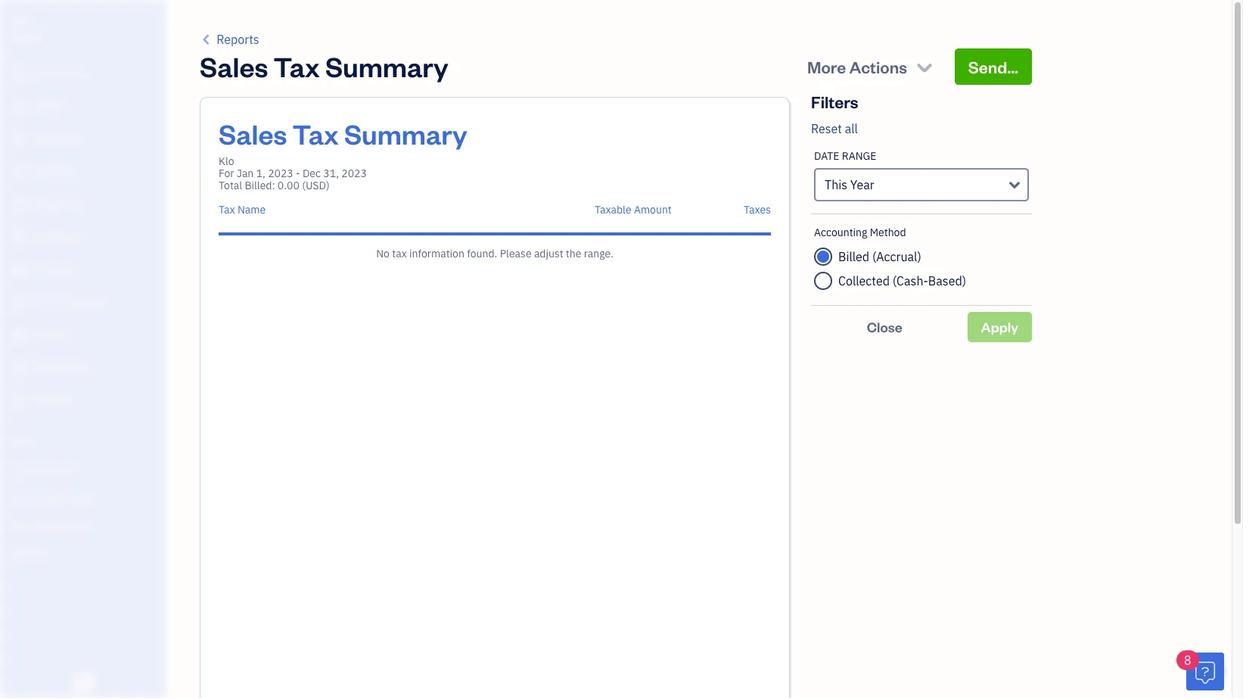Task type: locate. For each thing, give the bounding box(es) containing it.
billed
[[245, 179, 272, 192], [839, 249, 870, 264]]

this year
[[825, 177, 875, 192]]

tax inside sales tax summary klo for jan 1, 2023 - dec 31, 2023 total billed : 0.00 ( usd )
[[293, 116, 339, 151]]

accounting
[[815, 226, 868, 239]]

invoice image
[[10, 165, 28, 180]]

8
[[1185, 653, 1192, 668]]

billed up name
[[245, 179, 272, 192]]

tax
[[274, 48, 320, 84], [293, 116, 339, 151], [219, 203, 235, 217]]

settings
[[11, 547, 46, 560]]

2023 left -
[[268, 167, 294, 180]]

payment image
[[10, 198, 28, 213]]

name
[[238, 203, 266, 217]]

(accrual)
[[873, 249, 922, 264]]

money image
[[10, 328, 28, 343]]

tax for sales tax summary
[[274, 48, 320, 84]]

services
[[55, 491, 91, 503]]

more actions button
[[794, 48, 949, 85]]

0 horizontal spatial billed
[[245, 179, 272, 192]]

resource center badge image
[[1187, 653, 1225, 691]]

sales
[[200, 48, 268, 84], [219, 116, 287, 151]]

chevrondown image
[[915, 56, 936, 77]]

sales up jan
[[219, 116, 287, 151]]

2023
[[268, 167, 294, 180], [342, 167, 367, 180]]

all
[[846, 121, 859, 136]]

project image
[[10, 263, 28, 278]]

klo up owner
[[12, 14, 28, 28]]

summary inside sales tax summary klo for jan 1, 2023 - dec 31, 2023 total billed : 0.00 ( usd )
[[344, 116, 468, 151]]

tax right the reports button
[[274, 48, 320, 84]]

1 vertical spatial sales
[[219, 116, 287, 151]]

chevronleft image
[[200, 30, 214, 48]]

items and services
[[11, 491, 91, 503]]

0 vertical spatial billed
[[245, 179, 272, 192]]

2023 right 31,
[[342, 167, 367, 180]]

1 vertical spatial billed
[[839, 249, 870, 264]]

0.00
[[278, 179, 300, 192]]

klo owner
[[12, 14, 42, 42]]

billed inside the accounting method option group
[[839, 249, 870, 264]]

reports
[[217, 32, 259, 47]]

date
[[815, 149, 840, 163]]

0 vertical spatial summary
[[325, 48, 449, 84]]

sales inside sales tax summary klo for jan 1, 2023 - dec 31, 2023 total billed : 0.00 ( usd )
[[219, 116, 287, 151]]

0 vertical spatial sales
[[200, 48, 268, 84]]

apps link
[[4, 429, 162, 455]]

chart image
[[10, 360, 28, 376]]

summary for sales tax summary klo for jan 1, 2023 - dec 31, 2023 total billed : 0.00 ( usd )
[[344, 116, 468, 151]]

date range
[[815, 149, 877, 163]]

1 2023 from the left
[[268, 167, 294, 180]]

amount
[[634, 203, 672, 217]]

2 vertical spatial tax
[[219, 203, 235, 217]]

no tax information found. please adjust the range.
[[376, 247, 614, 260]]

main element
[[0, 0, 204, 698]]

tax up dec
[[293, 116, 339, 151]]

0 vertical spatial klo
[[12, 14, 28, 28]]

billed (accrual)
[[839, 249, 922, 264]]

summary
[[325, 48, 449, 84], [344, 116, 468, 151]]

based)
[[929, 273, 967, 288]]

0 horizontal spatial klo
[[12, 14, 28, 28]]

-
[[296, 167, 300, 180]]

billed down accounting method
[[839, 249, 870, 264]]

found.
[[467, 247, 498, 260]]

year
[[851, 177, 875, 192]]

0 vertical spatial tax
[[274, 48, 320, 84]]

client image
[[10, 100, 28, 115]]

dashboard image
[[10, 67, 28, 83]]

sales down reports at the top of the page
[[200, 48, 268, 84]]

1 horizontal spatial billed
[[839, 249, 870, 264]]

1 horizontal spatial klo
[[219, 154, 234, 168]]

the
[[566, 247, 582, 260]]

timer image
[[10, 295, 28, 310]]

sales tax summary klo for jan 1, 2023 - dec 31, 2023 total billed : 0.00 ( usd )
[[219, 116, 468, 192]]

collected
[[839, 273, 890, 288]]

0 horizontal spatial 2023
[[268, 167, 294, 180]]

items
[[11, 491, 35, 503]]

reset all
[[812, 121, 859, 136]]

sales for sales tax summary klo for jan 1, 2023 - dec 31, 2023 total billed : 0.00 ( usd )
[[219, 116, 287, 151]]

adjust
[[534, 247, 564, 260]]

send…
[[969, 56, 1019, 77]]

reset all button
[[812, 120, 859, 138]]

tax down total
[[219, 203, 235, 217]]

tax for sales tax summary klo for jan 1, 2023 - dec 31, 2023 total billed : 0.00 ( usd )
[[293, 116, 339, 151]]

sales tax summary
[[200, 48, 449, 84]]

1 horizontal spatial 2023
[[342, 167, 367, 180]]

expense image
[[10, 230, 28, 245]]

close button
[[812, 312, 959, 342]]

1,
[[256, 167, 266, 180]]

1 vertical spatial tax
[[293, 116, 339, 151]]

1 vertical spatial klo
[[219, 154, 234, 168]]

settings link
[[4, 541, 162, 567]]

klo
[[12, 14, 28, 28], [219, 154, 234, 168]]

klo left jan
[[219, 154, 234, 168]]

range.
[[584, 247, 614, 260]]

owner
[[12, 30, 42, 42]]

1 vertical spatial summary
[[344, 116, 468, 151]]



Task type: describe. For each thing, give the bounding box(es) containing it.
date range element
[[812, 138, 1033, 214]]

team members link
[[4, 457, 162, 483]]

more actions
[[808, 56, 908, 77]]

accounting method group
[[815, 226, 1030, 293]]

reset
[[812, 121, 843, 136]]

)
[[326, 179, 330, 192]]

send… button
[[955, 48, 1033, 85]]

taxable
[[595, 203, 632, 217]]

accounting method
[[815, 226, 907, 239]]

filters
[[812, 91, 859, 112]]

for
[[219, 167, 234, 180]]

billed inside sales tax summary klo for jan 1, 2023 - dec 31, 2023 total billed : 0.00 ( usd )
[[245, 179, 272, 192]]

2 2023 from the left
[[342, 167, 367, 180]]

total
[[219, 179, 242, 192]]

tax
[[392, 247, 407, 260]]

report image
[[10, 393, 28, 408]]

information
[[410, 247, 465, 260]]

(
[[302, 179, 306, 192]]

accounting method option group
[[815, 245, 1030, 293]]

estimate image
[[10, 132, 28, 148]]

bank connections
[[11, 519, 89, 532]]

usd
[[306, 179, 326, 192]]

sales for sales tax summary
[[200, 48, 268, 84]]

members
[[37, 463, 77, 475]]

actions
[[850, 56, 908, 77]]

(cash-
[[893, 273, 929, 288]]

no
[[376, 247, 390, 260]]

summary for sales tax summary
[[325, 48, 449, 84]]

collected (cash-based)
[[839, 273, 967, 288]]

dec
[[303, 167, 321, 180]]

bank
[[11, 519, 33, 532]]

8 button
[[1177, 650, 1225, 691]]

close
[[868, 318, 903, 335]]

freshbooks image
[[71, 674, 95, 692]]

more
[[808, 56, 847, 77]]

Date Range field
[[815, 168, 1030, 201]]

apps
[[11, 435, 34, 447]]

reports button
[[200, 30, 259, 48]]

klo inside klo owner
[[12, 14, 28, 28]]

taxable amount
[[595, 203, 672, 217]]

tax name
[[219, 203, 266, 217]]

bank connections link
[[4, 513, 162, 539]]

team members
[[11, 463, 77, 475]]

please
[[500, 247, 532, 260]]

method
[[870, 226, 907, 239]]

connections
[[35, 519, 89, 532]]

31,
[[324, 167, 339, 180]]

klo inside sales tax summary klo for jan 1, 2023 - dec 31, 2023 total billed : 0.00 ( usd )
[[219, 154, 234, 168]]

and
[[37, 491, 53, 503]]

jan
[[237, 167, 254, 180]]

team
[[11, 463, 35, 475]]

taxes
[[744, 203, 772, 217]]

items and services link
[[4, 485, 162, 511]]

this
[[825, 177, 848, 192]]

range
[[843, 149, 877, 163]]

:
[[272, 179, 275, 192]]



Task type: vqa. For each thing, say whether or not it's contained in the screenshot.
USD
yes



